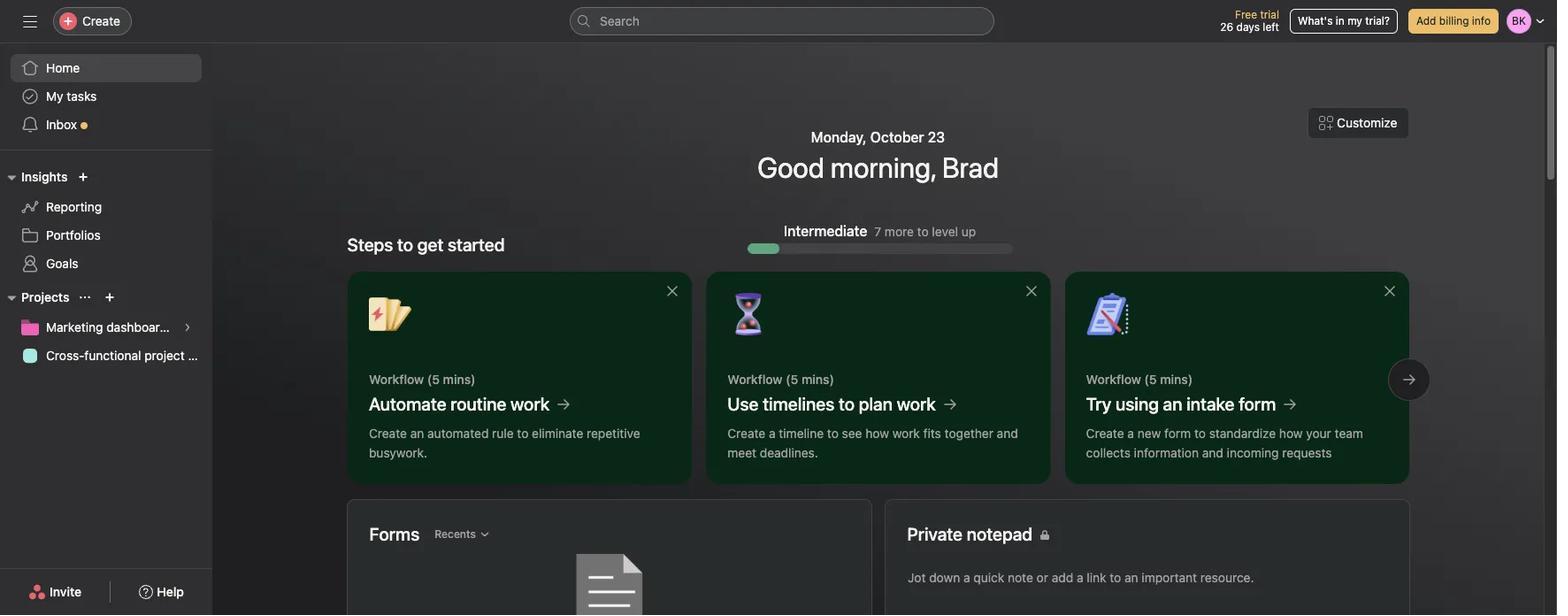 Task type: describe. For each thing, give the bounding box(es) containing it.
use timelines to plan work
[[727, 394, 936, 414]]

projects
[[21, 289, 69, 304]]

customize
[[1337, 115, 1398, 130]]

see details, marketing dashboards image
[[182, 322, 193, 333]]

portfolios
[[46, 227, 101, 242]]

hide sidebar image
[[23, 14, 37, 28]]

and inside create a new form to standardize how your team collects information and incoming requests
[[1202, 445, 1223, 460]]

home
[[46, 60, 80, 75]]

my
[[1348, 14, 1363, 27]]

trial
[[1261, 8, 1280, 21]]

26
[[1221, 20, 1234, 34]]

reporting link
[[11, 193, 202, 221]]

level
[[932, 223, 958, 239]]

dashboards
[[106, 319, 174, 335]]

work up fits
[[897, 394, 936, 414]]

steps
[[347, 235, 393, 255]]

create button
[[53, 7, 132, 35]]

billing
[[1440, 14, 1470, 27]]

in
[[1336, 14, 1345, 27]]

work inside "create a timeline to see how work fits together and meet deadlines."
[[892, 426, 920, 441]]

to inside "create a timeline to see how work fits together and meet deadlines."
[[827, 426, 838, 441]]

insights
[[21, 169, 68, 184]]

steps to get started
[[347, 235, 505, 255]]

free trial 26 days left
[[1221, 8, 1280, 34]]

see
[[842, 426, 862, 441]]

how inside create a new form to standardize how your team collects information and incoming requests
[[1279, 426, 1303, 441]]

invite
[[50, 584, 82, 599]]

dismiss image for work
[[1024, 284, 1038, 298]]

monday,
[[811, 129, 867, 145]]

my tasks
[[46, 89, 97, 104]]

busywork.
[[369, 445, 427, 460]]

inbox
[[46, 117, 77, 132]]

show options, current sort, top image
[[80, 292, 91, 303]]

using
[[1116, 394, 1159, 414]]

search button
[[570, 7, 995, 35]]

to up see
[[838, 394, 854, 414]]

left
[[1263, 20, 1280, 34]]

cross-functional project plan link
[[11, 342, 212, 370]]

portfolios link
[[11, 221, 202, 250]]

workflow (5 mins) for routine
[[369, 372, 475, 387]]

automate
[[369, 394, 446, 414]]

deadlines.
[[760, 445, 818, 460]]

recents
[[435, 527, 476, 541]]

try
[[1086, 394, 1111, 414]]

routine
[[450, 394, 506, 414]]

search list box
[[570, 7, 995, 35]]

7
[[875, 223, 882, 239]]

1 horizontal spatial form
[[1239, 394, 1276, 414]]

search
[[600, 13, 640, 28]]

scroll card carousel right image
[[1402, 373, 1416, 387]]

my
[[46, 89, 63, 104]]

goals
[[46, 256, 78, 271]]

a for using
[[1127, 426, 1134, 441]]

plan for project
[[188, 348, 212, 363]]

new image
[[78, 172, 89, 182]]

intermediate
[[784, 223, 868, 239]]

global element
[[0, 43, 212, 150]]

up
[[962, 223, 976, 239]]

dismiss image for form
[[1383, 284, 1397, 298]]

good
[[758, 150, 825, 184]]

help
[[157, 584, 184, 599]]

try using an intake form
[[1086, 394, 1276, 414]]

workflow (5 mins) for using
[[1086, 372, 1193, 387]]

customize button
[[1308, 107, 1409, 139]]

and inside "create a timeline to see how work fits together and meet deadlines."
[[997, 426, 1018, 441]]

work up rule
[[510, 394, 549, 414]]

private notepad
[[908, 524, 1033, 544]]

incoming
[[1227, 445, 1279, 460]]

automate routine work
[[369, 394, 549, 414]]

intermediate 7 more to level up
[[784, 223, 976, 239]]

inbox link
[[11, 111, 202, 139]]

october
[[871, 129, 925, 145]]

free
[[1236, 8, 1258, 21]]

what's in my trial?
[[1298, 14, 1390, 27]]

to inside create an automated rule to eliminate repetitive busywork.
[[517, 426, 528, 441]]

projects button
[[0, 287, 69, 308]]



Task type: vqa. For each thing, say whether or not it's contained in the screenshot.
the right and
yes



Task type: locate. For each thing, give the bounding box(es) containing it.
insights element
[[0, 161, 212, 281]]

0 vertical spatial plan
[[188, 348, 212, 363]]

2 horizontal spatial workflow (5 mins)
[[1086, 372, 1193, 387]]

to left see
[[827, 426, 838, 441]]

workflow (5 mins)
[[369, 372, 475, 387], [727, 372, 834, 387], [1086, 372, 1193, 387]]

eliminate
[[532, 426, 583, 441]]

(5 mins) up automate routine work
[[427, 372, 475, 387]]

to right rule
[[517, 426, 528, 441]]

1 horizontal spatial workflow
[[727, 372, 782, 387]]

0 horizontal spatial form
[[1164, 426, 1191, 441]]

form up standardize
[[1239, 394, 1276, 414]]

workflow
[[369, 372, 424, 387], [727, 372, 782, 387], [1086, 372, 1141, 387]]

1 horizontal spatial dismiss image
[[1383, 284, 1397, 298]]

project
[[144, 348, 185, 363]]

projects element
[[0, 281, 212, 373]]

1 vertical spatial and
[[1202, 445, 1223, 460]]

workflow for use
[[727, 372, 782, 387]]

1 vertical spatial form
[[1164, 426, 1191, 441]]

0 horizontal spatial how
[[865, 426, 889, 441]]

to left level
[[917, 223, 929, 239]]

work left fits
[[892, 426, 920, 441]]

add billing info
[[1417, 14, 1491, 27]]

create
[[82, 13, 120, 28], [369, 426, 407, 441], [727, 426, 765, 441], [1086, 426, 1124, 441]]

0 horizontal spatial a
[[769, 426, 775, 441]]

1 vertical spatial plan
[[859, 394, 893, 414]]

2 workflow (5 mins) from the left
[[727, 372, 834, 387]]

how inside "create a timeline to see how work fits together and meet deadlines."
[[865, 426, 889, 441]]

marketing
[[46, 319, 103, 335]]

help button
[[128, 576, 196, 608]]

dismiss image
[[665, 284, 680, 298]]

intake
[[1186, 394, 1235, 414]]

a inside create a new form to standardize how your team collects information and incoming requests
[[1127, 426, 1134, 441]]

marketing dashboards
[[46, 319, 174, 335]]

add
[[1417, 14, 1437, 27]]

workflow up use
[[727, 372, 782, 387]]

workflow (5 mins) up using
[[1086, 372, 1193, 387]]

new project or portfolio image
[[105, 292, 115, 303]]

create for use timelines to plan work
[[727, 426, 765, 441]]

form inside create a new form to standardize how your team collects information and incoming requests
[[1164, 426, 1191, 441]]

0 horizontal spatial and
[[997, 426, 1018, 441]]

monday, october 23 good morning, brad
[[758, 129, 999, 184]]

0 vertical spatial form
[[1239, 394, 1276, 414]]

0 horizontal spatial an
[[410, 426, 424, 441]]

meet
[[727, 445, 756, 460]]

morning,
[[831, 150, 936, 184]]

(5 mins) for timelines
[[786, 372, 834, 387]]

recents button
[[427, 522, 498, 547]]

notepad
[[967, 524, 1033, 544]]

1 horizontal spatial an
[[1163, 394, 1182, 414]]

to right steps
[[397, 235, 413, 255]]

home link
[[11, 54, 202, 82]]

workflow for automate
[[369, 372, 424, 387]]

1 horizontal spatial workflow (5 mins)
[[727, 372, 834, 387]]

fits
[[923, 426, 941, 441]]

(5 mins) for using
[[1144, 372, 1193, 387]]

a inside "create a timeline to see how work fits together and meet deadlines."
[[769, 426, 775, 441]]

a up the deadlines.
[[769, 426, 775, 441]]

standardize
[[1209, 426, 1276, 441]]

what's in my trial? button
[[1290, 9, 1398, 34]]

create inside create a new form to standardize how your team collects information and incoming requests
[[1086, 426, 1124, 441]]

1 a from the left
[[769, 426, 775, 441]]

to down intake
[[1194, 426, 1206, 441]]

0 horizontal spatial plan
[[188, 348, 212, 363]]

23
[[928, 129, 945, 145]]

2 dismiss image from the left
[[1383, 284, 1397, 298]]

forms
[[369, 524, 420, 544]]

(5 mins) for routine
[[427, 372, 475, 387]]

how
[[865, 426, 889, 441], [1279, 426, 1303, 441]]

functional
[[84, 348, 141, 363]]

1 dismiss image from the left
[[1024, 284, 1038, 298]]

1 workflow from the left
[[369, 372, 424, 387]]

2 how from the left
[[1279, 426, 1303, 441]]

3 (5 mins) from the left
[[1144, 372, 1193, 387]]

1 vertical spatial an
[[410, 426, 424, 441]]

create an automated rule to eliminate repetitive busywork.
[[369, 426, 640, 460]]

1 horizontal spatial a
[[1127, 426, 1134, 441]]

an
[[1163, 394, 1182, 414], [410, 426, 424, 441]]

info
[[1473, 14, 1491, 27]]

form
[[1239, 394, 1276, 414], [1164, 426, 1191, 441]]

plan
[[188, 348, 212, 363], [859, 394, 893, 414]]

workflow (5 mins) up automate
[[369, 372, 475, 387]]

workflow for try
[[1086, 372, 1141, 387]]

create inside create an automated rule to eliminate repetitive busywork.
[[369, 426, 407, 441]]

2 (5 mins) from the left
[[786, 372, 834, 387]]

a left new
[[1127, 426, 1134, 441]]

team
[[1335, 426, 1363, 441]]

a
[[769, 426, 775, 441], [1127, 426, 1134, 441]]

how right see
[[865, 426, 889, 441]]

workflow (5 mins) up timelines
[[727, 372, 834, 387]]

dismiss image
[[1024, 284, 1038, 298], [1383, 284, 1397, 298]]

rule
[[492, 426, 513, 441]]

3 workflow from the left
[[1086, 372, 1141, 387]]

how up requests
[[1279, 426, 1303, 441]]

create up the busywork.
[[369, 426, 407, 441]]

add billing info button
[[1409, 9, 1499, 34]]

2 a from the left
[[1127, 426, 1134, 441]]

0 horizontal spatial dismiss image
[[1024, 284, 1038, 298]]

create inside dropdown button
[[82, 13, 120, 28]]

repetitive
[[586, 426, 640, 441]]

timeline
[[779, 426, 824, 441]]

an inside create an automated rule to eliminate repetitive busywork.
[[410, 426, 424, 441]]

an up the busywork.
[[410, 426, 424, 441]]

information
[[1134, 445, 1199, 460]]

brad
[[942, 150, 999, 184]]

0 horizontal spatial (5 mins)
[[427, 372, 475, 387]]

1 workflow (5 mins) from the left
[[369, 372, 475, 387]]

to
[[917, 223, 929, 239], [397, 235, 413, 255], [838, 394, 854, 414], [517, 426, 528, 441], [827, 426, 838, 441], [1194, 426, 1206, 441]]

(5 mins)
[[427, 372, 475, 387], [786, 372, 834, 387], [1144, 372, 1193, 387]]

create a timeline to see how work fits together and meet deadlines.
[[727, 426, 1018, 460]]

days
[[1237, 20, 1260, 34]]

2 workflow from the left
[[727, 372, 782, 387]]

create up collects
[[1086, 426, 1124, 441]]

automated
[[427, 426, 488, 441]]

create for try using an intake form
[[1086, 426, 1124, 441]]

2 horizontal spatial workflow
[[1086, 372, 1141, 387]]

0 vertical spatial an
[[1163, 394, 1182, 414]]

get started
[[418, 235, 505, 255]]

plan for to
[[859, 394, 893, 414]]

form up information on the bottom right of the page
[[1164, 426, 1191, 441]]

2 horizontal spatial (5 mins)
[[1144, 372, 1193, 387]]

to inside create a new form to standardize how your team collects information and incoming requests
[[1194, 426, 1206, 441]]

trial?
[[1366, 14, 1390, 27]]

private
[[908, 524, 963, 544]]

together
[[944, 426, 993, 441]]

workflow up try
[[1086, 372, 1141, 387]]

1 horizontal spatial plan
[[859, 394, 893, 414]]

to inside intermediate 7 more to level up
[[917, 223, 929, 239]]

reporting
[[46, 199, 102, 214]]

insights button
[[0, 166, 68, 188]]

1 horizontal spatial and
[[1202, 445, 1223, 460]]

cross-functional project plan
[[46, 348, 212, 363]]

cross-
[[46, 348, 84, 363]]

plan inside "projects" element
[[188, 348, 212, 363]]

new
[[1137, 426, 1161, 441]]

an right using
[[1163, 394, 1182, 414]]

0 horizontal spatial workflow
[[369, 372, 424, 387]]

0 vertical spatial and
[[997, 426, 1018, 441]]

tasks
[[67, 89, 97, 104]]

what's
[[1298, 14, 1333, 27]]

my tasks link
[[11, 82, 202, 111]]

1 (5 mins) from the left
[[427, 372, 475, 387]]

plan down see details, marketing dashboards image
[[188, 348, 212, 363]]

invite button
[[17, 576, 93, 608]]

workflow (5 mins) for timelines
[[727, 372, 834, 387]]

create a new form to standardize how your team collects information and incoming requests
[[1086, 426, 1363, 460]]

create for automate routine work
[[369, 426, 407, 441]]

use
[[727, 394, 758, 414]]

requests
[[1282, 445, 1332, 460]]

workflow up automate
[[369, 372, 424, 387]]

1 horizontal spatial (5 mins)
[[786, 372, 834, 387]]

1 how from the left
[[865, 426, 889, 441]]

1 horizontal spatial how
[[1279, 426, 1303, 441]]

create inside "create a timeline to see how work fits together and meet deadlines."
[[727, 426, 765, 441]]

and
[[997, 426, 1018, 441], [1202, 445, 1223, 460]]

create up meet
[[727, 426, 765, 441]]

0 horizontal spatial workflow (5 mins)
[[369, 372, 475, 387]]

3 workflow (5 mins) from the left
[[1086, 372, 1193, 387]]

more
[[885, 223, 914, 239]]

your
[[1306, 426, 1331, 441]]

plan up see
[[859, 394, 893, 414]]

(5 mins) up timelines
[[786, 372, 834, 387]]

marketing dashboards link
[[11, 313, 202, 342]]

goals link
[[11, 250, 202, 278]]

(5 mins) up try using an intake form
[[1144, 372, 1193, 387]]

and right together
[[997, 426, 1018, 441]]

create up home "link"
[[82, 13, 120, 28]]

a for timelines
[[769, 426, 775, 441]]

and down standardize
[[1202, 445, 1223, 460]]



